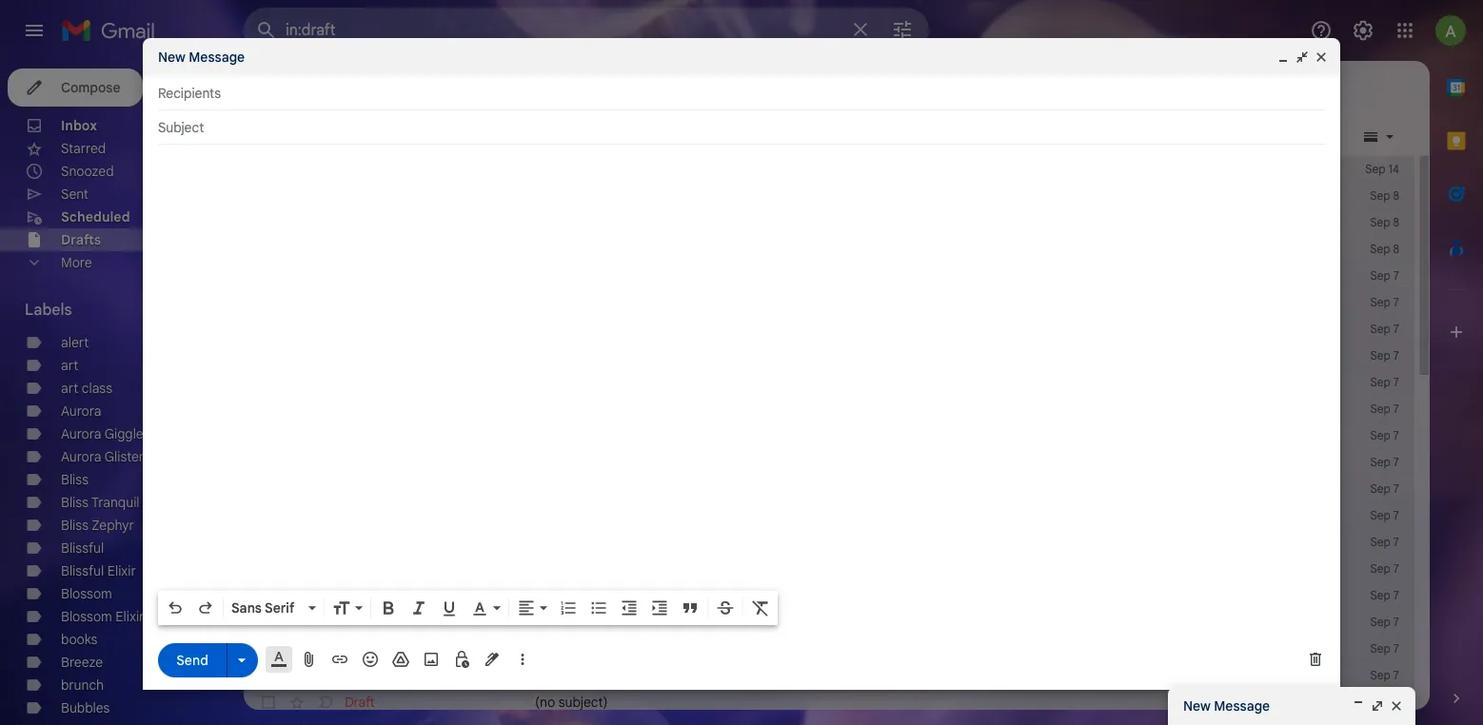 Task type: locate. For each thing, give the bounding box(es) containing it.
new inside dialog
[[158, 49, 185, 66]]

books
[[61, 631, 98, 649]]

more
[[61, 254, 92, 271]]

2 row from the top
[[244, 610, 1415, 636]]

aurora giggles link
[[61, 426, 150, 443]]

3 sep 7 row from the top
[[244, 316, 1415, 343]]

11 7 from the top
[[1394, 535, 1400, 550]]

blissful down the bliss zephyr link
[[61, 540, 104, 557]]

pop out image
[[1295, 50, 1310, 65], [1370, 699, 1386, 714]]

(no
[[535, 614, 555, 631], [535, 694, 555, 711]]

0 horizontal spatial the
[[852, 241, 872, 258]]

2 vertical spatial bliss
[[61, 517, 89, 534]]

1 blissful from the top
[[61, 540, 104, 557]]

12 sep 7 row from the top
[[244, 556, 1415, 583]]

2 blossom from the top
[[61, 609, 112, 626]]

1 row from the top
[[244, 583, 1415, 610]]

4 not important switch from the top
[[316, 667, 335, 686]]

1 horizontal spatial the
[[1298, 241, 1318, 258]]

1 vertical spatial sep 8
[[1371, 215, 1400, 230]]

8 up developments.
[[1394, 215, 1400, 230]]

inbox link
[[61, 117, 97, 134]]

6 sep 7 from the top
[[1371, 402, 1400, 416]]

13 7 from the top
[[1394, 589, 1400, 603]]

1 vertical spatial message
[[1215, 698, 1271, 715]]

giggles
[[104, 426, 150, 443]]

message for minimize icon corresponding to the pop out image corresponding to close icon
[[1215, 698, 1271, 715]]

0 vertical spatial art
[[61, 357, 78, 374]]

share
[[1261, 241, 1294, 258]]

1 vertical spatial blissful
[[61, 563, 104, 580]]

8 down the 14
[[1394, 189, 1400, 203]]

starred
[[61, 140, 106, 157]]

main content
[[244, 61, 1484, 726]]

blossom
[[61, 586, 112, 603], [61, 609, 112, 626]]

0 vertical spatial blossom
[[61, 586, 112, 603]]

sep 8 down sep 14
[[1371, 189, 1400, 203]]

draft
[[345, 588, 375, 605], [345, 614, 375, 631], [345, 641, 375, 658], [345, 668, 375, 685], [345, 694, 375, 711]]

1 8 from the top
[[1394, 189, 1400, 203]]

scheduled link
[[61, 209, 130, 226]]

sep 14
[[1366, 162, 1400, 176]]

undo ‪(⌘z)‬ image
[[166, 599, 185, 618]]

blossom down blossom link
[[61, 609, 112, 626]]

message
[[189, 49, 245, 66], [1215, 698, 1271, 715]]

1 vertical spatial blossom
[[61, 609, 112, 626]]

art
[[61, 357, 78, 374], [61, 380, 78, 397]]

3 not important switch from the top
[[316, 640, 335, 659]]

17 sep 7 from the top
[[1371, 695, 1400, 709]]

1 horizontal spatial minimize image
[[1351, 699, 1367, 714]]

2 bliss from the top
[[61, 494, 89, 511]]

9 sep 7 row from the top
[[244, 476, 1415, 503]]

8 inside hi noah, just a quick update on the project. we've made some significant progress, and i wanted to share the latest developments. let's c row
[[1394, 242, 1400, 256]]

1 aurora from the top
[[61, 403, 101, 420]]

not important switch
[[316, 587, 335, 606], [316, 613, 335, 632], [316, 640, 335, 659], [316, 667, 335, 686], [316, 693, 335, 712]]

0 vertical spatial blissful
[[61, 540, 104, 557]]

3 aurora from the top
[[61, 449, 101, 466]]

drafts link
[[61, 231, 101, 249]]

greetings link
[[535, 587, 1310, 606]]

2 draft from the top
[[345, 614, 375, 631]]

search mail image
[[250, 13, 284, 48]]

1 (no subject) from the top
[[535, 614, 608, 631]]

1 draft from the top
[[345, 588, 375, 605]]

pop out image left close icon
[[1370, 699, 1386, 714]]

2 vertical spatial 8
[[1394, 242, 1400, 256]]

(no subject)
[[535, 614, 608, 631], [535, 694, 608, 711]]

7 for first "sep 7" row
[[1394, 269, 1400, 283]]

pop out image for close image
[[1295, 50, 1310, 65]]

alert link
[[61, 334, 89, 351]]

0 vertical spatial minimize image
[[1276, 50, 1291, 65]]

1 (no subject) link from the top
[[535, 613, 1310, 632]]

5 7 from the top
[[1394, 375, 1400, 390]]

the right on at top right
[[852, 241, 872, 258]]

1 the from the left
[[852, 241, 872, 258]]

2 vertical spatial aurora
[[61, 449, 101, 466]]

bliss zephyr link
[[61, 517, 134, 534]]

aurora down art class link
[[61, 403, 101, 420]]

7 7 from the top
[[1394, 429, 1400, 443]]

the left latest at the right of the page
[[1298, 241, 1318, 258]]

1 horizontal spatial new
[[1184, 698, 1211, 715]]

not important switch for 2nd draft row from the bottom
[[316, 640, 335, 659]]

0 vertical spatial subject)
[[559, 614, 608, 631]]

greetings
[[535, 588, 594, 605]]

1 subject) from the top
[[559, 614, 608, 631]]

2 7 from the top
[[1394, 295, 1400, 310]]

scheduled
[[61, 209, 130, 226]]

8 7 from the top
[[1394, 455, 1400, 470]]

sep 7 row
[[244, 263, 1415, 290], [244, 290, 1415, 316], [244, 316, 1415, 343], [244, 343, 1415, 370], [244, 370, 1415, 396], [244, 396, 1415, 423], [244, 423, 1415, 450], [244, 450, 1415, 476], [244, 476, 1415, 503], [244, 503, 1415, 530], [244, 530, 1415, 556], [244, 556, 1415, 583]]

tab list
[[1430, 61, 1484, 657]]

9 7 from the top
[[1394, 482, 1400, 496]]

art down "alert"
[[61, 357, 78, 374]]

bubbles
[[61, 700, 110, 717]]

1 sep 7 row from the top
[[244, 263, 1415, 290]]

0 vertical spatial (no subject) link
[[535, 613, 1310, 632]]

not important switch for 2nd row from the top of the main content containing hi noah, just a quick update on the project. we've made some significant progress, and i wanted to share the latest developments. let's c
[[316, 613, 335, 632]]

minimize image for the pop out image in the new message dialog
[[1276, 50, 1291, 65]]

0 horizontal spatial pop out image
[[1295, 50, 1310, 65]]

(no subject) down greetings
[[535, 614, 608, 631]]

not important switch for first row from the bottom
[[316, 693, 335, 712]]

elixir
[[107, 563, 136, 580], [116, 609, 144, 626]]

just
[[711, 241, 737, 258]]

3 sep 8 from the top
[[1371, 242, 1400, 256]]

3 draft from the top
[[345, 641, 375, 658]]

7 for 2nd "sep 7" row from the top of the main content containing hi noah, just a quick update on the project. we've made some significant progress, and i wanted to share the latest developments. let's c
[[1394, 295, 1400, 310]]

close image
[[1389, 699, 1405, 714]]

1 vertical spatial (no subject)
[[535, 694, 608, 711]]

minimize image left close image
[[1276, 50, 1291, 65]]

1 vertical spatial new message
[[1184, 698, 1271, 715]]

not important switch for 1st draft row from the bottom
[[316, 667, 335, 686]]

new for minimize icon related to the pop out image in the new message dialog
[[158, 49, 185, 66]]

the
[[852, 241, 872, 258], [1298, 241, 1318, 258]]

1 vertical spatial (no subject) link
[[535, 693, 1310, 712]]

0 vertical spatial new message
[[158, 49, 245, 66]]

7 sep 7 row from the top
[[244, 423, 1415, 450]]

blissful down the blissful link
[[61, 563, 104, 580]]

0 vertical spatial message
[[189, 49, 245, 66]]

labels
[[25, 301, 72, 320]]

7 for 3rd "sep 7" row from the top of the main content containing hi noah, just a quick update on the project. we've made some significant progress, and i wanted to share the latest developments. let's c
[[1394, 322, 1400, 336]]

Message Body text field
[[158, 154, 1326, 586]]

bold ‪(⌘b)‬ image
[[379, 599, 398, 618]]

2 8 from the top
[[1394, 215, 1400, 230]]

7
[[1394, 269, 1400, 283], [1394, 295, 1400, 310], [1394, 322, 1400, 336], [1394, 349, 1400, 363], [1394, 375, 1400, 390], [1394, 402, 1400, 416], [1394, 429, 1400, 443], [1394, 455, 1400, 470], [1394, 482, 1400, 496], [1394, 509, 1400, 523], [1394, 535, 1400, 550], [1394, 562, 1400, 576], [1394, 589, 1400, 603], [1394, 615, 1400, 630], [1394, 642, 1400, 656], [1394, 669, 1400, 683], [1394, 695, 1400, 709]]

(no subject) link for 2nd row from the top of the main content containing hi noah, just a quick update on the project. we've made some significant progress, and i wanted to share the latest developments. let's c
[[535, 613, 1310, 632]]

art class link
[[61, 380, 112, 397]]

minimize image
[[1276, 50, 1291, 65], [1351, 699, 1367, 714]]

1 vertical spatial subject)
[[559, 694, 608, 711]]

row
[[244, 583, 1415, 610], [244, 610, 1415, 636], [244, 689, 1415, 716]]

1 vertical spatial aurora
[[61, 426, 101, 443]]

bliss up bliss tranquil link
[[61, 471, 89, 489]]

1 vertical spatial bliss
[[61, 494, 89, 511]]

1 vertical spatial (no
[[535, 694, 555, 711]]

books link
[[61, 631, 98, 649]]

5 draft from the top
[[345, 694, 375, 711]]

0 vertical spatial (no
[[535, 614, 555, 631]]

alert art art class aurora aurora giggles aurora glisten bliss bliss tranquil bliss zephyr blissful blissful elixir blossom blossom elixir books breeze brunch bubbles
[[61, 334, 150, 717]]

brunch link
[[61, 677, 104, 694]]

discard draft ‪(⌘⇧d)‬ image
[[1307, 650, 1326, 669]]

bliss tranquil link
[[61, 494, 140, 511]]

2 (no from the top
[[535, 694, 555, 711]]

subject)
[[559, 614, 608, 631], [559, 694, 608, 711]]

sep 8 for first sep 8 row from the top
[[1371, 189, 1400, 203]]

draft for 1st draft row from the bottom's not important 'switch'
[[345, 668, 375, 685]]

0 horizontal spatial message
[[189, 49, 245, 66]]

1 art from the top
[[61, 357, 78, 374]]

5 sep 7 row from the top
[[244, 370, 1415, 396]]

settings image
[[1352, 19, 1375, 42]]

1 blossom from the top
[[61, 586, 112, 603]]

elixir left undo ‪(⌘z)‬ icon
[[116, 609, 144, 626]]

4 draft from the top
[[345, 668, 375, 685]]

sent link
[[61, 186, 88, 203]]

1 horizontal spatial new message
[[1184, 698, 1271, 715]]

0 vertical spatial (no subject)
[[535, 614, 608, 631]]

4 7 from the top
[[1394, 349, 1400, 363]]

progress,
[[1104, 241, 1160, 258]]

indent less ‪(⌘[)‬ image
[[620, 599, 639, 618]]

elixir up blossom link
[[107, 563, 136, 580]]

1 not important switch from the top
[[316, 587, 335, 606]]

2 not important switch from the top
[[316, 613, 335, 632]]

close image
[[1314, 50, 1329, 65]]

sent
[[61, 186, 88, 203]]

1 sep 7 from the top
[[1371, 269, 1400, 283]]

0 vertical spatial 8
[[1394, 189, 1400, 203]]

sep
[[1366, 162, 1386, 176], [1371, 189, 1391, 203], [1371, 215, 1391, 230], [1371, 242, 1391, 256], [1371, 269, 1391, 283], [1371, 295, 1391, 310], [1371, 322, 1391, 336], [1371, 349, 1391, 363], [1371, 375, 1391, 390], [1371, 402, 1391, 416], [1371, 429, 1391, 443], [1371, 455, 1391, 470], [1371, 482, 1391, 496], [1371, 509, 1391, 523], [1371, 535, 1391, 550], [1371, 562, 1391, 576], [1371, 589, 1391, 603], [1371, 615, 1391, 630], [1371, 642, 1391, 656], [1371, 669, 1391, 683], [1371, 695, 1391, 709]]

new message for close icon
[[1184, 698, 1271, 715]]

10 7 from the top
[[1394, 509, 1400, 523]]

2 sep 7 row from the top
[[244, 290, 1415, 316]]

bliss up the blissful link
[[61, 517, 89, 534]]

new for minimize icon corresponding to the pop out image corresponding to close icon
[[1184, 698, 1211, 715]]

(no subject) down 'numbered list ‪(⌘⇧7)‬' image
[[535, 694, 608, 711]]

2 sep 8 from the top
[[1371, 215, 1400, 230]]

2 sep 7 from the top
[[1371, 295, 1400, 310]]

bliss down bliss link
[[61, 494, 89, 511]]

new message dialog
[[143, 38, 1341, 690]]

sep 14 row
[[244, 156, 1415, 183]]

draft for 2nd row from the top of the main content containing hi noah, just a quick update on the project. we've made some significant progress, and i wanted to share the latest developments. let's c not important 'switch'
[[345, 614, 375, 631]]

art down 'art' link
[[61, 380, 78, 397]]

sep 7
[[1371, 269, 1400, 283], [1371, 295, 1400, 310], [1371, 322, 1400, 336], [1371, 349, 1400, 363], [1371, 375, 1400, 390], [1371, 402, 1400, 416], [1371, 429, 1400, 443], [1371, 455, 1400, 470], [1371, 482, 1400, 496], [1371, 509, 1400, 523], [1371, 535, 1400, 550], [1371, 562, 1400, 576], [1371, 589, 1400, 603], [1371, 615, 1400, 630], [1371, 642, 1400, 656], [1371, 669, 1400, 683], [1371, 695, 1400, 709]]

project.
[[876, 241, 922, 258]]

message inside dialog
[[189, 49, 245, 66]]

1 sep 8 from the top
[[1371, 189, 1400, 203]]

0 vertical spatial new
[[158, 49, 185, 66]]

snoozed
[[61, 163, 114, 180]]

new message
[[158, 49, 245, 66], [1184, 698, 1271, 715]]

aurora down aurora link
[[61, 426, 101, 443]]

hi noah, just a quick update on the project. we've made some significant progress, and i wanted to share the latest developments. let's c
[[658, 241, 1484, 258]]

not important switch for 1st row from the top of the main content containing hi noah, just a quick update on the project. we've made some significant progress, and i wanted to share the latest developments. let's c
[[316, 587, 335, 606]]

c
[[1483, 241, 1484, 258]]

5 not important switch from the top
[[316, 693, 335, 712]]

1 horizontal spatial message
[[1215, 698, 1271, 715]]

blossom down blissful elixir 'link'
[[61, 586, 112, 603]]

pop out image left close image
[[1295, 50, 1310, 65]]

latest
[[1321, 241, 1355, 258]]

0 horizontal spatial new
[[158, 49, 185, 66]]

clear search image
[[842, 10, 880, 49]]

1 (no from the top
[[535, 614, 555, 631]]

0 vertical spatial bliss
[[61, 471, 89, 489]]

new message inside dialog
[[158, 49, 245, 66]]

0 horizontal spatial new message
[[158, 49, 245, 66]]

aurora up bliss link
[[61, 449, 101, 466]]

1 vertical spatial 8
[[1394, 215, 1400, 230]]

draft for not important 'switch' for first row from the bottom
[[345, 694, 375, 711]]

None search field
[[244, 8, 929, 53]]

snoozed link
[[61, 163, 114, 180]]

sep 8 up developments.
[[1371, 215, 1400, 230]]

sep 8 row
[[244, 183, 1415, 210], [244, 210, 1415, 236]]

aurora glisten link
[[61, 449, 146, 466]]

draft for not important 'switch' associated with 1st row from the top of the main content containing hi noah, just a quick update on the project. we've made some significant progress, and i wanted to share the latest developments. let's c
[[345, 588, 375, 605]]

8
[[1394, 189, 1400, 203], [1394, 215, 1400, 230], [1394, 242, 1400, 256]]

bulleted list ‪(⌘⇧8)‬ image
[[590, 599, 609, 618]]

2 (no subject) link from the top
[[535, 693, 1310, 712]]

8 right latest at the right of the page
[[1394, 242, 1400, 256]]

1 7 from the top
[[1394, 269, 1400, 283]]

aurora
[[61, 403, 101, 420], [61, 426, 101, 443], [61, 449, 101, 466]]

blissful
[[61, 540, 104, 557], [61, 563, 104, 580]]

3 8 from the top
[[1394, 242, 1400, 256]]

inbox
[[61, 117, 97, 134]]

1 vertical spatial pop out image
[[1370, 699, 1386, 714]]

7 for fifth "sep 7" row from the top of the main content containing hi noah, just a quick update on the project. we've made some significant progress, and i wanted to share the latest developments. let's c
[[1394, 375, 1400, 390]]

3 sep 7 from the top
[[1371, 322, 1400, 336]]

3 7 from the top
[[1394, 322, 1400, 336]]

pop out image inside new message dialog
[[1295, 50, 1310, 65]]

2 art from the top
[[61, 380, 78, 397]]

bliss
[[61, 471, 89, 489], [61, 494, 89, 511], [61, 517, 89, 534]]

7 for 11th "sep 7" row from the top
[[1394, 535, 1400, 550]]

1 vertical spatial minimize image
[[1351, 699, 1367, 714]]

13 sep 7 from the top
[[1371, 589, 1400, 603]]

1 horizontal spatial pop out image
[[1370, 699, 1386, 714]]

zephyr
[[92, 517, 134, 534]]

0 vertical spatial pop out image
[[1295, 50, 1310, 65]]

0 vertical spatial sep 8
[[1371, 189, 1400, 203]]

breeze
[[61, 654, 103, 671]]

art link
[[61, 357, 78, 374]]

hi noah, just a quick update on the project. we've made some significant progress, and i wanted to share the latest developments. let's c cell
[[658, 241, 1484, 258]]

(no subject) link
[[535, 613, 1310, 632], [535, 693, 1310, 712]]

alert
[[61, 334, 89, 351]]

2 vertical spatial sep 8
[[1371, 242, 1400, 256]]

0 vertical spatial aurora
[[61, 403, 101, 420]]

minimize image left close icon
[[1351, 699, 1367, 714]]

1 vertical spatial new
[[1184, 698, 1211, 715]]

more button
[[0, 251, 229, 274]]

2 (no subject) from the top
[[535, 694, 608, 711]]

message for minimize icon related to the pop out image in the new message dialog
[[189, 49, 245, 66]]

(no for 2nd row from the top of the main content containing hi noah, just a quick update on the project. we've made some significant progress, and i wanted to share the latest developments. let's c not important 'switch'
[[535, 614, 555, 631]]

sep inside hi noah, just a quick update on the project. we've made some significant progress, and i wanted to share the latest developments. let's c row
[[1371, 242, 1391, 256]]

sep 8 right latest at the right of the page
[[1371, 242, 1400, 256]]

strikethrough ‪(⌘⇧x)‬ image
[[716, 599, 735, 618]]

1 bliss from the top
[[61, 471, 89, 489]]

16 sep 7 from the top
[[1371, 669, 1400, 683]]

sep 8
[[1371, 189, 1400, 203], [1371, 215, 1400, 230], [1371, 242, 1400, 256]]

2 subject) from the top
[[559, 694, 608, 711]]

0 horizontal spatial minimize image
[[1276, 50, 1291, 65]]

draft row
[[244, 636, 1415, 663], [244, 663, 1415, 689]]

6 7 from the top
[[1394, 402, 1400, 416]]

12 7 from the top
[[1394, 562, 1400, 576]]

some
[[1001, 241, 1034, 258]]

new
[[158, 49, 185, 66], [1184, 698, 1211, 715]]

1 vertical spatial art
[[61, 380, 78, 397]]

10 sep 7 row from the top
[[244, 503, 1415, 530]]

11 sep 7 row from the top
[[244, 530, 1415, 556]]



Task type: vqa. For each thing, say whether or not it's contained in the screenshot.
the 14 in the the Promotions, 14 new messages, tab
no



Task type: describe. For each thing, give the bounding box(es) containing it.
7 for fifth "sep 7" row from the bottom of the main content containing hi noah, just a quick update on the project. we've made some significant progress, and i wanted to share the latest developments. let's c
[[1394, 455, 1400, 470]]

older image
[[1324, 128, 1343, 147]]

starred snoozed sent scheduled
[[61, 140, 130, 226]]

2 aurora from the top
[[61, 426, 101, 443]]

10 sep 7 from the top
[[1371, 509, 1400, 523]]

update
[[787, 241, 830, 258]]

new message for close image
[[158, 49, 245, 66]]

2 blissful from the top
[[61, 563, 104, 580]]

wanted
[[1197, 241, 1241, 258]]

Subject field
[[158, 118, 1326, 137]]

14 sep 7 from the top
[[1371, 615, 1400, 630]]

and
[[1164, 241, 1187, 258]]

main content containing hi noah, just a quick update on the project. we've made some significant progress, and i wanted to share the latest developments. let's c
[[244, 61, 1484, 726]]

16 7 from the top
[[1394, 669, 1400, 683]]

1 sep 8 row from the top
[[244, 183, 1415, 210]]

tranquil
[[91, 494, 140, 511]]

15 7 from the top
[[1394, 642, 1400, 656]]

underline ‪(⌘u)‬ image
[[440, 599, 459, 618]]

a
[[741, 241, 748, 258]]

developments.
[[1358, 241, 1447, 258]]

hi noah, just a quick update on the project. we've made some significant progress, and i wanted to share the latest developments. let's c row
[[244, 236, 1484, 263]]

(no for not important 'switch' for first row from the bottom
[[535, 694, 555, 711]]

i
[[1190, 241, 1194, 258]]

let's
[[1450, 241, 1479, 258]]

recipients
[[158, 85, 221, 102]]

6 sep 7 row from the top
[[244, 396, 1415, 423]]

compose button
[[8, 69, 143, 107]]

2 draft row from the top
[[244, 663, 1415, 689]]

refresh image
[[316, 128, 335, 147]]

quote ‪(⌘⇧9)‬ image
[[681, 599, 700, 618]]

14
[[1389, 162, 1400, 176]]

numbered list ‪(⌘⇧7)‬ image
[[559, 599, 578, 618]]

12 sep 7 from the top
[[1371, 562, 1400, 576]]

class
[[82, 380, 112, 397]]

advanced search options image
[[884, 10, 922, 49]]

bliss link
[[61, 471, 89, 489]]

7 for tenth "sep 7" row from the top
[[1394, 509, 1400, 523]]

7 for 12th "sep 7" row from the top of the main content containing hi noah, just a quick update on the project. we've made some significant progress, and i wanted to share the latest developments. let's c
[[1394, 562, 1400, 576]]

noah,
[[673, 241, 709, 258]]

7 for 9th "sep 7" row from the top
[[1394, 482, 1400, 496]]

formatting options toolbar
[[158, 591, 778, 626]]

glisten
[[104, 449, 146, 466]]

4 sep 7 row from the top
[[244, 343, 1415, 370]]

3 bliss from the top
[[61, 517, 89, 534]]

1 vertical spatial elixir
[[116, 609, 144, 626]]

pop out image for close icon
[[1370, 699, 1386, 714]]

9 sep 7 from the top
[[1371, 482, 1400, 496]]

significant
[[1038, 241, 1100, 258]]

breeze link
[[61, 654, 103, 671]]

quick
[[751, 241, 784, 258]]

starred link
[[61, 140, 106, 157]]

3 row from the top
[[244, 689, 1415, 716]]

subject) for not important 'switch' for first row from the bottom
[[559, 694, 608, 711]]

2 the from the left
[[1298, 241, 1318, 258]]

aurora link
[[61, 403, 101, 420]]

subject) for 2nd row from the top of the main content containing hi noah, just a quick update on the project. we've made some significant progress, and i wanted to share the latest developments. let's c not important 'switch'
[[559, 614, 608, 631]]

blossom link
[[61, 586, 112, 603]]

labels heading
[[25, 301, 202, 320]]

8 for 2nd sep 8 row from the top
[[1394, 215, 1400, 230]]

7 for seventh "sep 7" row from the bottom
[[1394, 402, 1400, 416]]

17 7 from the top
[[1394, 695, 1400, 709]]

blissful elixir link
[[61, 563, 136, 580]]

7 for 4th "sep 7" row from the top
[[1394, 349, 1400, 363]]

to
[[1245, 241, 1257, 258]]

made
[[964, 241, 998, 258]]

draft for not important 'switch' corresponding to 2nd draft row from the bottom
[[345, 641, 375, 658]]

indent more ‪(⌘])‬ image
[[650, 599, 669, 618]]

(no subject) link for first row from the bottom
[[535, 693, 1310, 712]]

redo ‪(⌘y)‬ image
[[196, 599, 215, 618]]

on
[[833, 241, 849, 258]]

2 sep 8 row from the top
[[244, 210, 1415, 236]]

we've
[[925, 241, 961, 258]]

hi
[[658, 241, 670, 258]]

toggle split pane mode image
[[1362, 128, 1381, 147]]

brunch
[[61, 677, 104, 694]]

blossom elixir link
[[61, 609, 144, 626]]

8 for first sep 8 row from the top
[[1394, 189, 1400, 203]]

7 for seventh "sep 7" row
[[1394, 429, 1400, 443]]

main menu image
[[23, 19, 46, 42]]

8 sep 7 row from the top
[[244, 450, 1415, 476]]

remove formatting ‪(⌘\)‬ image
[[751, 599, 770, 618]]

4 sep 7 from the top
[[1371, 349, 1400, 363]]

bubbles link
[[61, 700, 110, 717]]

minimize image for the pop out image corresponding to close icon
[[1351, 699, 1367, 714]]

compose
[[61, 79, 120, 96]]

labels navigation
[[0, 61, 244, 726]]

sep 8 inside hi noah, just a quick update on the project. we've made some significant progress, and i wanted to share the latest developments. let's c row
[[1371, 242, 1400, 256]]

blissful link
[[61, 540, 104, 557]]

italic ‪(⌘i)‬ image
[[410, 599, 429, 618]]

5 sep 7 from the top
[[1371, 375, 1400, 390]]

11 sep 7 from the top
[[1371, 535, 1400, 550]]

drafts
[[61, 231, 101, 249]]

sep 8 for 2nd sep 8 row from the top
[[1371, 215, 1400, 230]]

7 sep 7 from the top
[[1371, 429, 1400, 443]]

15 sep 7 from the top
[[1371, 642, 1400, 656]]

(no subject) for 2nd row from the top of the main content containing hi noah, just a quick update on the project. we've made some significant progress, and i wanted to share the latest developments. let's c not important 'switch'
[[535, 614, 608, 631]]

(no subject) for not important 'switch' for first row from the bottom
[[535, 694, 608, 711]]

0 vertical spatial elixir
[[107, 563, 136, 580]]

1 draft row from the top
[[244, 636, 1415, 663]]

8 sep 7 from the top
[[1371, 455, 1400, 470]]

14 7 from the top
[[1394, 615, 1400, 630]]



